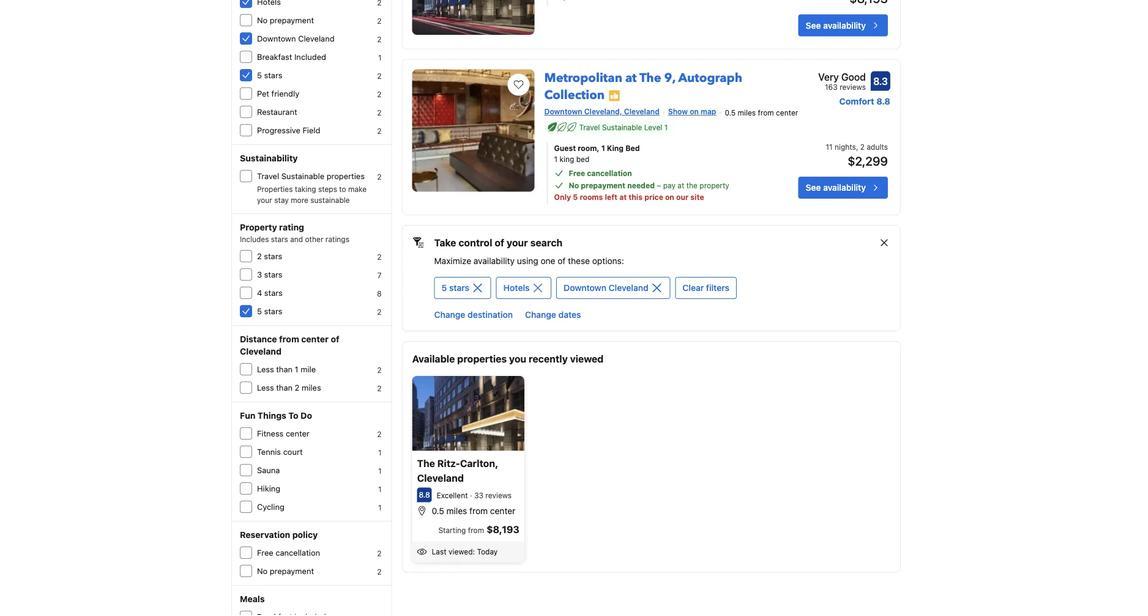 Task type: locate. For each thing, give the bounding box(es) containing it.
0 vertical spatial 5 stars
[[257, 71, 282, 80]]

the inside metropolitan at the 9, autograph collection
[[640, 70, 661, 86]]

0 horizontal spatial change
[[434, 310, 465, 320]]

0 horizontal spatial the
[[417, 458, 435, 469]]

properties up to
[[327, 172, 365, 181]]

cleveland down options:
[[609, 283, 649, 293]]

last
[[432, 548, 447, 557]]

travel down downtown cleveland, cleveland
[[579, 123, 600, 132]]

1 vertical spatial 8.8
[[419, 491, 430, 500]]

0 horizontal spatial downtown cleveland
[[257, 34, 335, 43]]

1 vertical spatial reviews
[[486, 491, 512, 500]]

no prepayment down the reservation policy
[[257, 567, 314, 576]]

sustainable up taking
[[281, 172, 324, 181]]

no up only
[[569, 181, 579, 190]]

guest room, 1 king bed
[[554, 144, 640, 152]]

at left the
[[678, 181, 685, 190]]

0.5
[[725, 108, 736, 117], [432, 506, 444, 516]]

options:
[[592, 256, 624, 266]]

stars down "maximize"
[[449, 283, 469, 293]]

see
[[806, 20, 821, 30], [806, 183, 821, 193]]

property rating includes stars and other ratings
[[240, 223, 349, 244]]

1 horizontal spatial 0.5 miles from center
[[725, 108, 798, 117]]

0 horizontal spatial travel
[[257, 172, 279, 181]]

at left 9,
[[626, 70, 637, 86]]

to
[[289, 411, 299, 421]]

1 see availability from the top
[[806, 20, 866, 30]]

0 horizontal spatial of
[[331, 335, 339, 345]]

see availability down "11 nights , 2 adults $2,299" at the right top of the page
[[806, 183, 866, 193]]

no prepayment
[[257, 16, 314, 25], [257, 567, 314, 576]]

pet friendly
[[257, 89, 299, 98]]

1 vertical spatial sustainable
[[281, 172, 324, 181]]

sustainable
[[311, 196, 350, 204]]

on down pay
[[665, 193, 674, 201]]

downtown for 2
[[257, 34, 296, 43]]

downtown cleveland inside button
[[564, 283, 649, 293]]

5
[[257, 71, 262, 80], [573, 193, 578, 201], [442, 283, 447, 293], [257, 307, 262, 316]]

0.5 miles from center right map
[[725, 108, 798, 117]]

recently
[[529, 354, 568, 365]]

change dates
[[525, 310, 581, 320]]

from
[[758, 108, 774, 117], [279, 335, 299, 345], [470, 506, 488, 516], [468, 527, 484, 535]]

1 horizontal spatial on
[[690, 108, 699, 116]]

1 change from the left
[[434, 310, 465, 320]]

5 stars inside button
[[442, 283, 469, 293]]

take
[[434, 237, 456, 249]]

travel for travel sustainable level 1
[[579, 123, 600, 132]]

2 vertical spatial miles
[[447, 506, 467, 516]]

1 vertical spatial miles
[[302, 383, 321, 393]]

1 vertical spatial travel
[[257, 172, 279, 181]]

tennis court
[[257, 448, 303, 457]]

1 vertical spatial see availability
[[806, 183, 866, 193]]

1 no prepayment from the top
[[257, 16, 314, 25]]

1 horizontal spatial reviews
[[840, 83, 866, 92]]

miles right map
[[738, 108, 756, 117]]

2 than from the top
[[276, 383, 293, 393]]

5 inside button
[[442, 283, 447, 293]]

0 vertical spatial at
[[626, 70, 637, 86]]

change inside change dates button
[[525, 310, 556, 320]]

sustainable up king
[[602, 123, 642, 132]]

1 horizontal spatial properties
[[457, 354, 507, 365]]

on left map
[[690, 108, 699, 116]]

sustainable
[[602, 123, 642, 132], [281, 172, 324, 181]]

at right left on the right top
[[620, 193, 627, 201]]

last viewed: today
[[432, 548, 498, 557]]

progressive field
[[257, 126, 320, 135]]

distance from center of cleveland
[[240, 335, 339, 357]]

2 change from the left
[[525, 310, 556, 320]]

0 horizontal spatial on
[[665, 193, 674, 201]]

change inside change destination button
[[434, 310, 465, 320]]

163
[[825, 83, 838, 92]]

availability up very good element
[[823, 20, 866, 30]]

to
[[339, 185, 346, 193]]

miles down mile
[[302, 383, 321, 393]]

1 horizontal spatial your
[[507, 237, 528, 249]]

meals
[[240, 595, 265, 605]]

filters
[[706, 283, 730, 293]]

1 horizontal spatial sustainable
[[602, 123, 642, 132]]

taking
[[295, 185, 316, 193]]

needed
[[628, 181, 655, 190]]

see availability link down "11 nights , 2 adults $2,299" at the right top of the page
[[799, 177, 888, 199]]

change destination
[[434, 310, 513, 320]]

2 vertical spatial of
[[331, 335, 339, 345]]

0 vertical spatial see availability
[[806, 20, 866, 30]]

1 vertical spatial on
[[665, 193, 674, 201]]

1 horizontal spatial downtown cleveland
[[564, 283, 649, 293]]

downtown down these
[[564, 283, 607, 293]]

0 vertical spatial 8.8
[[877, 96, 891, 106]]

1 vertical spatial 5 stars
[[442, 283, 469, 293]]

0.5 down "8.8" element
[[432, 506, 444, 516]]

0 vertical spatial 0.5 miles from center
[[725, 108, 798, 117]]

very good element
[[818, 70, 866, 84]]

from right the starting
[[468, 527, 484, 535]]

fun things to do
[[240, 411, 312, 421]]

cancellation up left on the right top
[[587, 169, 632, 178]]

downtown cleveland up breakfast included
[[257, 34, 335, 43]]

stars
[[264, 71, 282, 80], [271, 235, 288, 244], [264, 252, 282, 261], [264, 270, 283, 279], [449, 283, 469, 293], [264, 289, 283, 298], [264, 307, 282, 316]]

reviews right 33
[[486, 491, 512, 500]]

from up less than 1 mile
[[279, 335, 299, 345]]

1 horizontal spatial travel
[[579, 123, 600, 132]]

free cancellation down bed
[[569, 169, 632, 178]]

0 vertical spatial sustainable
[[602, 123, 642, 132]]

properties left you
[[457, 354, 507, 365]]

1 than from the top
[[276, 365, 293, 374]]

one
[[541, 256, 555, 266]]

7
[[377, 271, 382, 280]]

1 horizontal spatial 0.5
[[725, 108, 736, 117]]

stars down rating
[[271, 235, 288, 244]]

no up breakfast
[[257, 16, 268, 25]]

on
[[690, 108, 699, 116], [665, 193, 674, 201]]

2 horizontal spatial miles
[[738, 108, 756, 117]]

1 horizontal spatial cancellation
[[587, 169, 632, 178]]

0 vertical spatial no
[[257, 16, 268, 25]]

0 horizontal spatial sustainable
[[281, 172, 324, 181]]

8.8
[[877, 96, 891, 106], [419, 491, 430, 500]]

0.5 right map
[[725, 108, 736, 117]]

pay
[[663, 181, 676, 190]]

dates
[[559, 310, 581, 320]]

0 vertical spatial downtown
[[257, 34, 296, 43]]

field
[[303, 126, 320, 135]]

5 down "maximize"
[[442, 283, 447, 293]]

1 horizontal spatial free
[[569, 169, 585, 178]]

1 horizontal spatial 8.8
[[877, 96, 891, 106]]

0 horizontal spatial miles
[[302, 383, 321, 393]]

4
[[257, 289, 262, 298]]

viewed
[[570, 354, 604, 365]]

5 stars down 4 stars
[[257, 307, 282, 316]]

0 vertical spatial miles
[[738, 108, 756, 117]]

0 horizontal spatial your
[[257, 196, 272, 204]]

0 vertical spatial your
[[257, 196, 272, 204]]

change for change dates
[[525, 310, 556, 320]]

0 horizontal spatial 0.5
[[432, 506, 444, 516]]

sustainable for level
[[602, 123, 642, 132]]

prepayment down the reservation policy
[[270, 567, 314, 576]]

4 stars
[[257, 289, 283, 298]]

breakfast included
[[257, 52, 326, 62]]

only 5 rooms left at this price on our site
[[554, 193, 704, 201]]

change left dates
[[525, 310, 556, 320]]

0 horizontal spatial 8.8
[[419, 491, 430, 500]]

availability down "11 nights , 2 adults $2,299" at the right top of the page
[[823, 183, 866, 193]]

cancellation down policy
[[276, 549, 320, 558]]

no up meals
[[257, 567, 268, 576]]

0 vertical spatial see
[[806, 20, 821, 30]]

1 vertical spatial of
[[558, 256, 566, 266]]

0 horizontal spatial cancellation
[[276, 549, 320, 558]]

less
[[257, 365, 274, 374], [257, 383, 274, 393]]

prepayment up left on the right top
[[581, 181, 626, 190]]

1 less from the top
[[257, 365, 274, 374]]

downtown down collection
[[545, 108, 582, 116]]

2 vertical spatial 5 stars
[[257, 307, 282, 316]]

5 right only
[[573, 193, 578, 201]]

reviews inside very good 163 reviews
[[840, 83, 866, 92]]

see availability up very good element
[[806, 20, 866, 30]]

3
[[257, 270, 262, 279]]

1 vertical spatial the
[[417, 458, 435, 469]]

0 horizontal spatial free cancellation
[[257, 549, 320, 558]]

0 vertical spatial of
[[495, 237, 504, 249]]

2 less from the top
[[257, 383, 274, 393]]

availability down take control of your search
[[474, 256, 515, 266]]

cleveland down ritz-
[[417, 472, 464, 484]]

travel up properties
[[257, 172, 279, 181]]

the inside the ritz-carlton, cleveland
[[417, 458, 435, 469]]

5 stars down "maximize"
[[442, 283, 469, 293]]

1 vertical spatial 0.5
[[432, 506, 444, 516]]

1 vertical spatial prepayment
[[581, 181, 626, 190]]

0 vertical spatial reviews
[[840, 83, 866, 92]]

from right map
[[758, 108, 774, 117]]

0 vertical spatial 0.5
[[725, 108, 736, 117]]

2 stars
[[257, 252, 282, 261]]

0 vertical spatial properties
[[327, 172, 365, 181]]

1 horizontal spatial change
[[525, 310, 556, 320]]

scored 8.3 element
[[871, 71, 891, 91]]

2 vertical spatial prepayment
[[270, 567, 314, 576]]

our
[[676, 193, 689, 201]]

prepayment up breakfast included
[[270, 16, 314, 25]]

fun
[[240, 411, 256, 421]]

the
[[687, 181, 698, 190]]

stars right 4 on the top of the page
[[264, 289, 283, 298]]

free cancellation down the reservation policy
[[257, 549, 320, 558]]

this property is part of our preferred partner program. it's committed to providing excellent service and good value. it'll pay us a higher commission if you make a booking. image
[[608, 90, 621, 102], [608, 90, 621, 102]]

price
[[645, 193, 663, 201]]

2 inside "11 nights , 2 adults $2,299"
[[861, 143, 865, 151]]

availability
[[823, 20, 866, 30], [823, 183, 866, 193], [474, 256, 515, 266]]

see availability link up very good element
[[799, 14, 888, 37]]

0.5 miles from center down the excellent · 33 reviews
[[432, 506, 516, 516]]

1 horizontal spatial of
[[495, 237, 504, 249]]

property
[[700, 181, 730, 190]]

0 vertical spatial the
[[640, 70, 661, 86]]

free down reservation
[[257, 549, 273, 558]]

0 horizontal spatial free
[[257, 549, 273, 558]]

room,
[[578, 144, 600, 152]]

from down 33
[[470, 506, 488, 516]]

travel sustainable level 1
[[579, 123, 668, 132]]

hotels button
[[496, 277, 552, 299]]

–
[[657, 181, 661, 190]]

0 vertical spatial than
[[276, 365, 293, 374]]

cleveland
[[298, 34, 335, 43], [624, 108, 660, 116], [609, 283, 649, 293], [240, 347, 282, 357], [417, 472, 464, 484]]

maximize availability using one of these options:
[[434, 256, 624, 266]]

downtown cleveland, cleveland
[[545, 108, 660, 116]]

0 horizontal spatial 0.5 miles from center
[[432, 506, 516, 516]]

see availability
[[806, 20, 866, 30], [806, 183, 866, 193]]

your
[[257, 196, 272, 204], [507, 237, 528, 249]]

change down 5 stars button
[[434, 310, 465, 320]]

no prepayment up breakfast included
[[257, 16, 314, 25]]

hotels
[[504, 283, 530, 293]]

less down less than 1 mile
[[257, 383, 274, 393]]

no
[[257, 16, 268, 25], [569, 181, 579, 190], [257, 567, 268, 576]]

8.8 left excellent
[[419, 491, 430, 500]]

cleveland down distance
[[240, 347, 282, 357]]

downtown cleveland down options:
[[564, 283, 649, 293]]

5 down 4 on the top of the page
[[257, 307, 262, 316]]

free down 1 king bed
[[569, 169, 585, 178]]

your up using
[[507, 237, 528, 249]]

stars down breakfast
[[264, 71, 282, 80]]

8.8 down the 8.3
[[877, 96, 891, 106]]

the left 9,
[[640, 70, 661, 86]]

1 vertical spatial free cancellation
[[257, 549, 320, 558]]

free cancellation
[[569, 169, 632, 178], [257, 549, 320, 558]]

0 vertical spatial see availability link
[[799, 14, 888, 37]]

1 horizontal spatial the
[[640, 70, 661, 86]]

1 vertical spatial than
[[276, 383, 293, 393]]

1 vertical spatial no prepayment
[[257, 567, 314, 576]]

clear
[[683, 283, 704, 293]]

1
[[378, 53, 382, 62], [665, 123, 668, 132], [601, 144, 605, 152], [554, 155, 558, 163], [295, 365, 298, 374], [378, 449, 382, 457], [378, 467, 382, 476], [378, 485, 382, 494], [378, 504, 382, 512]]

0 vertical spatial less
[[257, 365, 274, 374]]

less for less than 1 mile
[[257, 365, 274, 374]]

includes
[[240, 235, 269, 244]]

1 horizontal spatial free cancellation
[[569, 169, 632, 178]]

prepayment
[[270, 16, 314, 25], [581, 181, 626, 190], [270, 567, 314, 576]]

less up less than 2 miles
[[257, 365, 274, 374]]

5 stars down breakfast
[[257, 71, 282, 80]]

0 vertical spatial travel
[[579, 123, 600, 132]]

reviews down good
[[840, 83, 866, 92]]

cleveland inside the ritz-carlton, cleveland
[[417, 472, 464, 484]]

0 vertical spatial free
[[569, 169, 585, 178]]

1 vertical spatial cancellation
[[276, 549, 320, 558]]

1 vertical spatial less
[[257, 383, 274, 393]]

0 horizontal spatial reviews
[[486, 491, 512, 500]]

2 see availability from the top
[[806, 183, 866, 193]]

0 vertical spatial no prepayment
[[257, 16, 314, 25]]

downtown
[[257, 34, 296, 43], [545, 108, 582, 116], [564, 283, 607, 293]]

1 horizontal spatial miles
[[447, 506, 467, 516]]

control
[[459, 237, 492, 249]]

excellent element
[[437, 491, 468, 500]]

downtown up breakfast
[[257, 34, 296, 43]]

cancellation
[[587, 169, 632, 178], [276, 549, 320, 558]]

free
[[569, 169, 585, 178], [257, 549, 273, 558]]

than down less than 1 mile
[[276, 383, 293, 393]]

miles down excellent
[[447, 506, 467, 516]]

stars inside property rating includes stars and other ratings
[[271, 235, 288, 244]]

0 vertical spatial downtown cleveland
[[257, 34, 335, 43]]

cleveland up level
[[624, 108, 660, 116]]

things
[[258, 411, 286, 421]]

your down properties
[[257, 196, 272, 204]]

1 vertical spatial see
[[806, 183, 821, 193]]

guest
[[554, 144, 576, 152]]

5 stars
[[257, 71, 282, 80], [442, 283, 469, 293], [257, 307, 282, 316]]

at inside metropolitan at the 9, autograph collection
[[626, 70, 637, 86]]

the left ritz-
[[417, 458, 435, 469]]

the
[[640, 70, 661, 86], [417, 458, 435, 469]]

1 vertical spatial downtown
[[545, 108, 582, 116]]

2 vertical spatial no
[[257, 567, 268, 576]]

stars right 3
[[264, 270, 283, 279]]

1 vertical spatial downtown cleveland
[[564, 283, 649, 293]]

1 vertical spatial see availability link
[[799, 177, 888, 199]]

2 vertical spatial downtown
[[564, 283, 607, 293]]

distance
[[240, 335, 277, 345]]

than up less than 2 miles
[[276, 365, 293, 374]]



Task type: vqa. For each thing, say whether or not it's contained in the screenshot.
tickets?
no



Task type: describe. For each thing, give the bounding box(es) containing it.
these
[[568, 256, 590, 266]]

5 stars for 4 stars
[[257, 307, 282, 316]]

do
[[301, 411, 312, 421]]

adults
[[867, 143, 888, 151]]

king
[[607, 144, 624, 152]]

$2,299
[[848, 154, 888, 168]]

this
[[629, 193, 643, 201]]

clear filters button
[[675, 277, 737, 299]]

you
[[509, 354, 527, 365]]

0 vertical spatial prepayment
[[270, 16, 314, 25]]

and
[[290, 235, 303, 244]]

1 vertical spatial at
[[678, 181, 685, 190]]

2 horizontal spatial of
[[558, 256, 566, 266]]

comfort 8.8
[[840, 96, 891, 106]]

11 nights , 2 adults $2,299
[[826, 143, 888, 168]]

make
[[348, 185, 367, 193]]

available properties you recently viewed
[[412, 354, 604, 365]]

reviews for good
[[840, 83, 866, 92]]

$8,193
[[487, 524, 520, 535]]

8
[[377, 290, 382, 298]]

sauna
[[257, 466, 280, 475]]

1 vertical spatial your
[[507, 237, 528, 249]]

metropolitan at the 9, autograph collection link
[[545, 65, 742, 104]]

no prepayment needed – pay at the property
[[569, 181, 730, 190]]

from inside distance from center of cleveland
[[279, 335, 299, 345]]

stars down 4 stars
[[264, 307, 282, 316]]

carlton,
[[460, 458, 498, 469]]

hiking
[[257, 484, 280, 494]]

1 vertical spatial availability
[[823, 183, 866, 193]]

sustainability
[[240, 153, 298, 163]]

less than 2 miles
[[257, 383, 321, 393]]

metropolitan at the 9, autograph collection image
[[412, 70, 535, 192]]

metropolitan at the 9, autograph collection
[[545, 70, 742, 104]]

friendly
[[272, 89, 299, 98]]

1 vertical spatial properties
[[457, 354, 507, 365]]

2 see from the top
[[806, 183, 821, 193]]

left
[[605, 193, 618, 201]]

today
[[477, 548, 498, 557]]

1 vertical spatial 0.5 miles from center
[[432, 506, 516, 516]]

1 vertical spatial free
[[257, 549, 273, 558]]

pet
[[257, 89, 269, 98]]

very
[[818, 71, 839, 83]]

collection
[[545, 87, 605, 104]]

·
[[470, 491, 472, 500]]

included
[[294, 52, 326, 62]]

less than 1 mile
[[257, 365, 316, 374]]

more
[[291, 196, 308, 204]]

tennis
[[257, 448, 281, 457]]

reviews for ·
[[486, 491, 512, 500]]

0 vertical spatial availability
[[823, 20, 866, 30]]

destination
[[468, 310, 513, 320]]

stars up the 3 stars
[[264, 252, 282, 261]]

properties taking steps to make your stay more sustainable
[[257, 185, 367, 204]]

1 king bed
[[554, 155, 590, 163]]

8.3
[[874, 75, 888, 87]]

downtown cleveland button
[[556, 277, 670, 299]]

9,
[[664, 70, 676, 86]]

2 no prepayment from the top
[[257, 567, 314, 576]]

reservation
[[240, 530, 290, 540]]

nights
[[835, 143, 856, 151]]

fitness
[[257, 429, 284, 439]]

clear filters
[[683, 283, 730, 293]]

bed
[[626, 144, 640, 152]]

steps
[[318, 185, 337, 193]]

of inside distance from center of cleveland
[[331, 335, 339, 345]]

comfort
[[840, 96, 875, 106]]

8.8 element
[[417, 488, 432, 503]]

cleveland inside distance from center of cleveland
[[240, 347, 282, 357]]

viewed:
[[449, 548, 475, 557]]

cycling
[[257, 503, 285, 512]]

site
[[691, 193, 704, 201]]

map
[[701, 108, 716, 116]]

,
[[856, 143, 858, 151]]

downtown inside button
[[564, 283, 607, 293]]

ritz-
[[437, 458, 460, 469]]

very good 163 reviews
[[818, 71, 866, 92]]

0 horizontal spatial properties
[[327, 172, 365, 181]]

the ritz-carlton, cleveland
[[417, 458, 498, 484]]

fitness center
[[257, 429, 310, 439]]

5 up pet
[[257, 71, 262, 80]]

downtown for show on map
[[545, 108, 582, 116]]

restaurant
[[257, 107, 297, 117]]

center inside distance from center of cleveland
[[301, 335, 329, 345]]

show on map
[[668, 108, 716, 116]]

than for 1
[[276, 365, 293, 374]]

available
[[412, 354, 455, 365]]

2 vertical spatial at
[[620, 193, 627, 201]]

bed
[[576, 155, 590, 163]]

2 vertical spatial availability
[[474, 256, 515, 266]]

search
[[530, 237, 563, 249]]

1 vertical spatial no
[[569, 181, 579, 190]]

11
[[826, 143, 833, 151]]

0 vertical spatial free cancellation
[[569, 169, 632, 178]]

court
[[283, 448, 303, 457]]

from inside starting from $8,193
[[468, 527, 484, 535]]

0 vertical spatial on
[[690, 108, 699, 116]]

your inside properties taking steps to make your stay more sustainable
[[257, 196, 272, 204]]

cleveland inside button
[[609, 283, 649, 293]]

stars inside button
[[449, 283, 469, 293]]

1 see from the top
[[806, 20, 821, 30]]

breakfast
[[257, 52, 292, 62]]

travel for travel sustainable properties
[[257, 172, 279, 181]]

0 vertical spatial cancellation
[[587, 169, 632, 178]]

sustainable for properties
[[281, 172, 324, 181]]

take control of your search
[[434, 237, 563, 249]]

33
[[474, 491, 484, 500]]

less for less than 2 miles
[[257, 383, 274, 393]]

properties
[[257, 185, 293, 193]]

excellent
[[437, 491, 468, 500]]

5 stars for breakfast included
[[257, 71, 282, 80]]

maximize
[[434, 256, 471, 266]]

2 see availability link from the top
[[799, 177, 888, 199]]

cleveland up included
[[298, 34, 335, 43]]

change for change destination
[[434, 310, 465, 320]]

change destination button
[[429, 304, 518, 326]]

1 see availability link from the top
[[799, 14, 888, 37]]

rating
[[279, 223, 304, 233]]

level
[[644, 123, 662, 132]]

than for 2
[[276, 383, 293, 393]]

policy
[[292, 530, 318, 540]]



